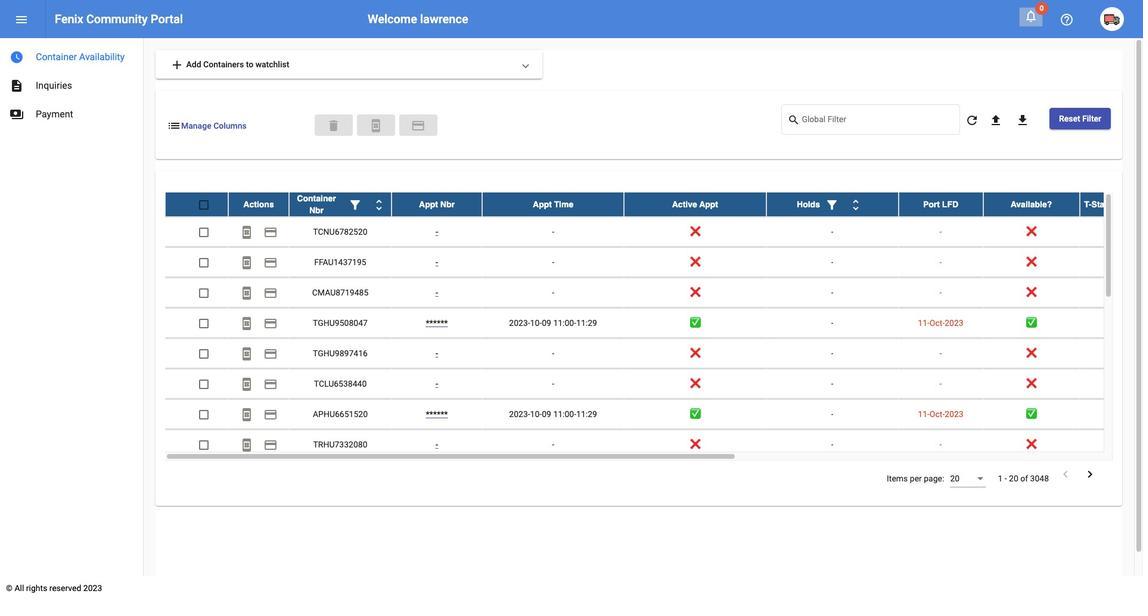Task type: vqa. For each thing, say whether or not it's contained in the screenshot.


Task type: locate. For each thing, give the bounding box(es) containing it.
5 row from the top
[[165, 308, 1144, 339]]

10- for aphu6651520
[[531, 410, 542, 419]]

1 09 from the top
[[542, 319, 552, 328]]

unfold_more left appt nbr
[[372, 198, 387, 213]]

ffau1437195
[[314, 258, 367, 267]]

unfold_more button
[[367, 193, 391, 217], [845, 193, 868, 217]]

1 vertical spatial 11-oct-2023
[[919, 410, 964, 419]]

1
[[999, 474, 1003, 484]]

2 appt from the left
[[533, 200, 552, 209]]

1 vertical spatial ******
[[426, 410, 448, 419]]

filter_alt up 'tcnu6782520'
[[348, 198, 363, 213]]

payment button for cmau8719485
[[259, 281, 283, 305]]

1 vertical spatial container
[[297, 194, 336, 203]]

1 2023-10-09 11:00-11:29 from the top
[[510, 319, 598, 328]]

payment button
[[400, 114, 438, 136], [259, 220, 283, 244], [259, 251, 283, 274], [259, 281, 283, 305], [259, 311, 283, 335], [259, 342, 283, 366], [259, 372, 283, 396], [259, 403, 283, 427], [259, 433, 283, 457]]

payments
[[10, 107, 24, 122]]

appt time column header
[[483, 193, 625, 217]]

4 - link from the top
[[436, 349, 439, 359]]

11:00-
[[554, 319, 577, 328], [554, 410, 577, 419]]

book_online for tclu6538440
[[240, 378, 254, 392]]

rights
[[26, 584, 47, 593]]

2023 for tghu9508047
[[946, 319, 964, 328]]

****** link for aphu6651520
[[426, 410, 448, 419]]

row
[[165, 193, 1144, 217], [165, 217, 1144, 248], [165, 248, 1144, 278], [165, 278, 1144, 308], [165, 308, 1144, 339], [165, 339, 1144, 369], [165, 369, 1144, 400], [165, 400, 1144, 430], [165, 430, 1144, 460]]

book_online for ffau1437195
[[240, 256, 254, 270]]

11:29
[[577, 319, 598, 328], [577, 410, 598, 419]]

port
[[924, 200, 941, 209]]

11-oct-2023
[[919, 319, 964, 328], [919, 410, 964, 419]]

6 cell from the top
[[1080, 369, 1144, 399]]

2 11:29 from the top
[[577, 410, 598, 419]]

1 vertical spatial 11-
[[919, 410, 930, 419]]

2023 for aphu6651520
[[946, 410, 964, 419]]

2023-10-09 11:00-11:29
[[510, 319, 598, 328], [510, 410, 598, 419]]

unfold_more
[[372, 198, 387, 213], [849, 198, 864, 213]]

0 vertical spatial ****** link
[[426, 319, 448, 328]]

1 horizontal spatial filter_alt button
[[821, 193, 845, 217]]

0 vertical spatial 11-oct-2023
[[919, 319, 964, 328]]

0 horizontal spatial appt
[[419, 200, 438, 209]]

2 2023- from the top
[[510, 410, 531, 419]]

****** for tghu9508047
[[426, 319, 448, 328]]

no color image containing filter_alt
[[825, 198, 840, 213]]

grid
[[165, 193, 1144, 461]]

1 2023- from the top
[[510, 319, 531, 328]]

no color image inside file_download button
[[1016, 114, 1031, 128]]

1 20 from the left
[[951, 474, 960, 484]]

1 vertical spatial 2023-10-09 11:00-11:29
[[510, 410, 598, 419]]

0 horizontal spatial nbr
[[310, 206, 324, 215]]

2 unfold_more button from the left
[[845, 193, 868, 217]]

tclu6538440
[[314, 379, 367, 389]]

payment for ffau1437195
[[264, 256, 278, 270]]

1 vertical spatial oct-
[[930, 410, 946, 419]]

2 oct- from the top
[[930, 410, 946, 419]]

no color image inside help_outline popup button
[[1060, 13, 1075, 27]]

3 - link from the top
[[436, 288, 439, 298]]

no color image inside notifications_none popup button
[[1025, 9, 1039, 23]]

2 11:00- from the top
[[554, 410, 577, 419]]

1 horizontal spatial unfold_more button
[[845, 193, 868, 217]]

1 11- from the top
[[919, 319, 930, 328]]

no color image containing menu
[[14, 13, 29, 27]]

2023
[[946, 319, 964, 328], [946, 410, 964, 419], [83, 584, 102, 593]]

3 cell from the top
[[1080, 278, 1144, 308]]

1 unfold_more from the left
[[372, 198, 387, 213]]

0 vertical spatial 11-
[[919, 319, 930, 328]]

container up inquiries
[[36, 51, 77, 63]]

unfold_more right holds filter_alt
[[849, 198, 864, 213]]

1 horizontal spatial nbr
[[441, 200, 455, 209]]

1 filter_alt button from the left
[[344, 193, 367, 217]]

container up 'tcnu6782520'
[[297, 194, 336, 203]]

0 vertical spatial 11:29
[[577, 319, 598, 328]]

5 cell from the top
[[1080, 339, 1144, 369]]

grid containing filter_alt
[[165, 193, 1144, 461]]

11-oct-2023 for tghu9508047
[[919, 319, 964, 328]]

2 ****** from the top
[[426, 410, 448, 419]]

0 horizontal spatial filter_alt
[[348, 198, 363, 213]]

1 vertical spatial ****** link
[[426, 410, 448, 419]]

8 cell from the top
[[1080, 430, 1144, 460]]

1 oct- from the top
[[930, 319, 946, 328]]

payment
[[412, 119, 426, 133], [264, 226, 278, 240], [264, 256, 278, 270], [264, 287, 278, 301], [264, 317, 278, 331], [264, 347, 278, 362], [264, 378, 278, 392], [264, 408, 278, 423], [264, 439, 278, 453]]

0 horizontal spatial unfold_more button
[[367, 193, 391, 217]]

20
[[951, 474, 960, 484], [1010, 474, 1019, 484]]

09
[[542, 319, 552, 328], [542, 410, 552, 419]]

payment button for tghu9897416
[[259, 342, 283, 366]]

0 vertical spatial 2023-10-09 11:00-11:29
[[510, 319, 598, 328]]

book_online button for tghu9508047
[[235, 311, 259, 335]]

reserved
[[49, 584, 81, 593]]

book_online for cmau8719485
[[240, 287, 254, 301]]

appt for appt nbr
[[419, 200, 438, 209]]

1 vertical spatial 11:00-
[[554, 410, 577, 419]]

3048
[[1031, 474, 1050, 484]]

appt for appt time
[[533, 200, 552, 209]]

2 09 from the top
[[542, 410, 552, 419]]

- link
[[436, 227, 439, 237], [436, 258, 439, 267], [436, 288, 439, 298], [436, 349, 439, 359], [436, 379, 439, 389], [436, 440, 439, 450]]

0 vertical spatial 2023-
[[510, 319, 531, 328]]

active appt
[[673, 200, 719, 209]]

1 vertical spatial 11:29
[[577, 410, 598, 419]]

refresh
[[966, 114, 980, 128]]

11- for tghu9508047
[[919, 319, 930, 328]]

no color image containing notifications_none
[[1025, 9, 1039, 23]]

book_online button for tcnu6782520
[[235, 220, 259, 244]]

reset filter
[[1060, 114, 1102, 123]]

navigate_before button
[[1056, 467, 1077, 484]]

appt nbr
[[419, 200, 455, 209]]

cell for tcnu6782520
[[1080, 217, 1144, 247]]

-
[[436, 227, 439, 237], [552, 227, 555, 237], [832, 227, 834, 237], [940, 227, 943, 237], [436, 258, 439, 267], [552, 258, 555, 267], [832, 258, 834, 267], [940, 258, 943, 267], [436, 288, 439, 298], [552, 288, 555, 298], [832, 288, 834, 298], [940, 288, 943, 298], [832, 319, 834, 328], [436, 349, 439, 359], [552, 349, 555, 359], [832, 349, 834, 359], [940, 349, 943, 359], [436, 379, 439, 389], [552, 379, 555, 389], [832, 379, 834, 389], [940, 379, 943, 389], [832, 410, 834, 419], [436, 440, 439, 450], [552, 440, 555, 450], [832, 440, 834, 450], [940, 440, 943, 450], [1005, 474, 1008, 484]]

no color image containing filter_alt
[[348, 198, 363, 213]]

unfold_more button right holds filter_alt
[[845, 193, 868, 217]]

oct-
[[930, 319, 946, 328], [930, 410, 946, 419]]

no color image containing refresh
[[966, 114, 980, 128]]

watchlist
[[256, 60, 290, 69]]

fenix
[[55, 12, 83, 26]]

payment for tghu9508047
[[264, 317, 278, 331]]

0 horizontal spatial filter_alt button
[[344, 193, 367, 217]]

2 11-oct-2023 from the top
[[919, 410, 964, 419]]

cell for tghu9508047
[[1080, 308, 1144, 338]]

file_upload button
[[985, 108, 1009, 132]]

no color image containing navigate_next
[[1084, 468, 1098, 482]]

1 ****** link from the top
[[426, 319, 448, 328]]

1 horizontal spatial 20
[[1010, 474, 1019, 484]]

filter_alt
[[348, 198, 363, 213], [825, 198, 840, 213]]

1 horizontal spatial filter_alt
[[825, 198, 840, 213]]

1 unfold_more button from the left
[[367, 193, 391, 217]]

nbr inside container nbr
[[310, 206, 324, 215]]

all
[[15, 584, 24, 593]]

actions
[[244, 200, 274, 209]]

2 - link from the top
[[436, 258, 439, 267]]

payment for tclu6538440
[[264, 378, 278, 392]]

help_outline button
[[1056, 7, 1080, 31]]

2 vertical spatial 2023
[[83, 584, 102, 593]]

1 - link from the top
[[436, 227, 439, 237]]

book_online for trhu7332080
[[240, 439, 254, 453]]

✅
[[690, 319, 701, 328], [1027, 319, 1038, 328], [690, 410, 701, 419], [1027, 410, 1038, 419]]

4 cell from the top
[[1080, 308, 1144, 338]]

20 right page:
[[951, 474, 960, 484]]

0 vertical spatial 09
[[542, 319, 552, 328]]

2023-10-09 11:00-11:29 for aphu6651520
[[510, 410, 598, 419]]

1 vertical spatial 2023
[[946, 410, 964, 419]]

6 - link from the top
[[436, 440, 439, 450]]

1 row from the top
[[165, 193, 1144, 217]]

2 horizontal spatial appt
[[700, 200, 719, 209]]

11-
[[919, 319, 930, 328], [919, 410, 930, 419]]

1 horizontal spatial appt
[[533, 200, 552, 209]]

1 10- from the top
[[531, 319, 542, 328]]

1 cell from the top
[[1080, 217, 1144, 247]]

container
[[36, 51, 77, 63], [297, 194, 336, 203]]

unfold_more for container nbr
[[372, 198, 387, 213]]

no color image inside filter_alt "popup button"
[[348, 198, 363, 213]]

0 horizontal spatial container
[[36, 51, 77, 63]]

1 vertical spatial 2023-
[[510, 410, 531, 419]]

container for nbr
[[297, 194, 336, 203]]

book_online button for ffau1437195
[[235, 251, 259, 274]]

1 ****** from the top
[[426, 319, 448, 328]]

reset filter button
[[1050, 108, 1112, 129]]

09 for aphu6651520
[[542, 410, 552, 419]]

1 - 20 of 3048
[[999, 474, 1050, 484]]

no color image
[[14, 13, 29, 27], [1060, 13, 1075, 27], [10, 50, 24, 64], [170, 58, 184, 72], [10, 79, 24, 93], [10, 107, 24, 122], [788, 113, 802, 127], [966, 114, 980, 128], [1016, 114, 1031, 128], [369, 119, 384, 133], [412, 119, 426, 133], [372, 198, 387, 213], [825, 198, 840, 213], [240, 256, 254, 270], [240, 287, 254, 301], [240, 317, 254, 331], [264, 317, 278, 331], [240, 347, 254, 362], [264, 347, 278, 362], [240, 378, 254, 392], [264, 378, 278, 392], [264, 408, 278, 423], [264, 439, 278, 453], [1059, 468, 1074, 482], [1084, 468, 1098, 482]]

2023-
[[510, 319, 531, 328], [510, 410, 531, 419]]

0 vertical spatial container
[[36, 51, 77, 63]]

payment button for tclu6538440
[[259, 372, 283, 396]]

book_online for aphu6651520
[[240, 408, 254, 423]]

1 horizontal spatial unfold_more
[[849, 198, 864, 213]]

0 vertical spatial 2023
[[946, 319, 964, 328]]

1 filter_alt from the left
[[348, 198, 363, 213]]

book_online button for trhu7332080
[[235, 433, 259, 457]]

book_online for tghu9508047
[[240, 317, 254, 331]]

column header
[[289, 193, 392, 217], [767, 193, 899, 217]]

holds filter_alt
[[797, 198, 840, 213]]

book_online
[[369, 119, 384, 133], [240, 226, 254, 240], [240, 256, 254, 270], [240, 287, 254, 301], [240, 317, 254, 331], [240, 347, 254, 362], [240, 378, 254, 392], [240, 408, 254, 423], [240, 439, 254, 453]]

2 cell from the top
[[1080, 248, 1144, 277]]

1 11-oct-2023 from the top
[[919, 319, 964, 328]]

no color image
[[1025, 9, 1039, 23], [989, 114, 1004, 128], [167, 119, 181, 133], [348, 198, 363, 213], [849, 198, 864, 213], [240, 226, 254, 240], [264, 226, 278, 240], [264, 256, 278, 270], [264, 287, 278, 301], [240, 408, 254, 423], [240, 439, 254, 453]]

1 11:29 from the top
[[577, 319, 598, 328]]

- link for tcnu6782520
[[436, 227, 439, 237]]

navigation
[[0, 38, 143, 129]]

5 - link from the top
[[436, 379, 439, 389]]

navigate_next
[[1084, 468, 1098, 482]]

9 row from the top
[[165, 430, 1144, 460]]

0 horizontal spatial unfold_more
[[372, 198, 387, 213]]

1 horizontal spatial container
[[297, 194, 336, 203]]

0 vertical spatial oct-
[[930, 319, 946, 328]]

container inside row
[[297, 194, 336, 203]]

book_online button
[[357, 114, 396, 136], [235, 220, 259, 244], [235, 251, 259, 274], [235, 281, 259, 305], [235, 311, 259, 335], [235, 342, 259, 366], [235, 372, 259, 396], [235, 403, 259, 427], [235, 433, 259, 457]]

10-
[[531, 319, 542, 328], [531, 410, 542, 419]]

tcnu6782520
[[313, 227, 368, 237]]

2 11- from the top
[[919, 410, 930, 419]]

payment button for ffau1437195
[[259, 251, 283, 274]]

book_online for tghu9897416
[[240, 347, 254, 362]]

1 11:00- from the top
[[554, 319, 577, 328]]

0 vertical spatial 10-
[[531, 319, 542, 328]]

port lfd
[[924, 200, 959, 209]]

2 2023-10-09 11:00-11:29 from the top
[[510, 410, 598, 419]]

unfold_more for holds
[[849, 198, 864, 213]]

2 unfold_more from the left
[[849, 198, 864, 213]]

appt
[[419, 200, 438, 209], [533, 200, 552, 209], [700, 200, 719, 209]]

20 left of
[[1010, 474, 1019, 484]]

no color image containing file_download
[[1016, 114, 1031, 128]]

2 filter_alt button from the left
[[821, 193, 845, 217]]

0 vertical spatial ******
[[426, 319, 448, 328]]

0 vertical spatial 11:00-
[[554, 319, 577, 328]]

2 ****** link from the top
[[426, 410, 448, 419]]

port lfd column header
[[899, 193, 984, 217]]

1 vertical spatial 10-
[[531, 410, 542, 419]]

cell for ffau1437195
[[1080, 248, 1144, 277]]

0 horizontal spatial 20
[[951, 474, 960, 484]]

portal
[[151, 12, 183, 26]]

no color image containing file_upload
[[989, 114, 1004, 128]]

unfold_more button up 'tcnu6782520'
[[367, 193, 391, 217]]

cell
[[1080, 217, 1144, 247], [1080, 248, 1144, 277], [1080, 278, 1144, 308], [1080, 308, 1144, 338], [1080, 339, 1144, 369], [1080, 369, 1144, 399], [1080, 400, 1144, 429], [1080, 430, 1144, 460]]

filter_alt right holds
[[825, 198, 840, 213]]

no color image inside navigate_next "button"
[[1084, 468, 1098, 482]]

book_online button for tclu6538440
[[235, 372, 259, 396]]

no color image containing payments
[[10, 107, 24, 122]]

welcome
[[368, 12, 418, 26]]

nbr inside "appt nbr" column header
[[441, 200, 455, 209]]

notifications_none button
[[1020, 7, 1044, 27]]

container availability
[[36, 51, 125, 63]]

1 appt from the left
[[419, 200, 438, 209]]

navigation containing watch_later
[[0, 38, 143, 129]]

2 filter_alt from the left
[[825, 198, 840, 213]]

1 horizontal spatial column header
[[767, 193, 899, 217]]

filter_alt button
[[344, 193, 367, 217], [821, 193, 845, 217]]

unfold_more button for container nbr
[[367, 193, 391, 217]]

7 cell from the top
[[1080, 400, 1144, 429]]

payment for tcnu6782520
[[264, 226, 278, 240]]

payment button for tcnu6782520
[[259, 220, 283, 244]]

0 horizontal spatial column header
[[289, 193, 392, 217]]

payment for aphu6651520
[[264, 408, 278, 423]]

navigate_next button
[[1080, 467, 1102, 484]]

2 10- from the top
[[531, 410, 542, 419]]

items
[[888, 474, 909, 484]]

appt nbr column header
[[392, 193, 483, 217]]

1 vertical spatial 09
[[542, 410, 552, 419]]

****** link
[[426, 319, 448, 328], [426, 410, 448, 419]]

no color image containing navigate_before
[[1059, 468, 1074, 482]]

nbr
[[441, 200, 455, 209], [310, 206, 324, 215]]

******
[[426, 319, 448, 328], [426, 410, 448, 419]]

watch_later
[[10, 50, 24, 64]]

no color image containing help_outline
[[1060, 13, 1075, 27]]



Task type: describe. For each thing, give the bounding box(es) containing it.
state
[[1092, 200, 1113, 209]]

no color image containing watch_later
[[10, 50, 24, 64]]

8 row from the top
[[165, 400, 1144, 430]]

2 row from the top
[[165, 217, 1144, 248]]

add
[[186, 60, 201, 69]]

t-
[[1085, 200, 1092, 209]]

lfd
[[943, 200, 959, 209]]

payment button for tghu9508047
[[259, 311, 283, 335]]

no color image inside menu button
[[14, 13, 29, 27]]

trhu7332080
[[313, 440, 368, 450]]

file_download
[[1016, 114, 1031, 128]]

container for availability
[[36, 51, 77, 63]]

containers
[[203, 60, 244, 69]]

list manage columns
[[167, 119, 247, 133]]

navigate_before
[[1059, 468, 1074, 482]]

no color image inside filter_alt "popup button"
[[825, 198, 840, 213]]

available?
[[1011, 200, 1053, 209]]

file_upload
[[989, 114, 1004, 128]]

add add containers to watchlist
[[170, 58, 290, 72]]

book_online for tcnu6782520
[[240, 226, 254, 240]]

4 row from the top
[[165, 278, 1144, 308]]

payment button for trhu7332080
[[259, 433, 283, 457]]

appt time
[[533, 200, 574, 209]]

©
[[6, 584, 13, 593]]

no color image containing search
[[788, 113, 802, 127]]

payment for tghu9897416
[[264, 347, 278, 362]]

no color image inside refresh button
[[966, 114, 980, 128]]

unfold_more button for holds
[[845, 193, 868, 217]]

payment for trhu7332080
[[264, 439, 278, 453]]

row containing filter_alt
[[165, 193, 1144, 217]]

no color image inside navigate_before button
[[1059, 468, 1074, 482]]

filter_alt button for holds
[[821, 193, 845, 217]]

availability
[[79, 51, 125, 63]]

11:00- for aphu6651520
[[554, 410, 577, 419]]

menu
[[14, 13, 29, 27]]

t-state column header
[[1080, 193, 1144, 217]]

11:29 for aphu6651520
[[577, 410, 598, 419]]

2023- for aphu6651520
[[510, 410, 531, 419]]

****** link for tghu9508047
[[426, 319, 448, 328]]

11:00- for tghu9508047
[[554, 319, 577, 328]]

- link for ffau1437195
[[436, 258, 439, 267]]

book_online button for cmau8719485
[[235, 281, 259, 305]]

- link for tghu9897416
[[436, 349, 439, 359]]

to
[[246, 60, 254, 69]]

delete button
[[315, 114, 353, 136]]

cell for aphu6651520
[[1080, 400, 1144, 429]]

actions column header
[[228, 193, 289, 217]]

cell for tclu6538440
[[1080, 369, 1144, 399]]

cell for trhu7332080
[[1080, 430, 1144, 460]]

oct- for tghu9508047
[[930, 319, 946, 328]]

tghu9508047
[[313, 319, 368, 328]]

time
[[555, 200, 574, 209]]

11-oct-2023 for aphu6651520
[[919, 410, 964, 419]]

reset
[[1060, 114, 1081, 123]]

09 for tghu9508047
[[542, 319, 552, 328]]

cell for cmau8719485
[[1080, 278, 1144, 308]]

book_online button for aphu6651520
[[235, 403, 259, 427]]

filter_alt inside "popup button"
[[348, 198, 363, 213]]

no color image containing list
[[167, 119, 181, 133]]

payment for cmau8719485
[[264, 287, 278, 301]]

1 column header from the left
[[289, 193, 392, 217]]

2023- for tghu9508047
[[510, 319, 531, 328]]

6 row from the top
[[165, 339, 1144, 369]]

© all rights reserved 2023
[[6, 584, 102, 593]]

****** for aphu6651520
[[426, 410, 448, 419]]

payment
[[36, 109, 73, 120]]

active
[[673, 200, 698, 209]]

columns
[[214, 121, 247, 131]]

no color image containing unfold_more
[[372, 198, 387, 213]]

delete
[[327, 119, 341, 133]]

lawrence
[[420, 12, 469, 26]]

menu button
[[10, 7, 33, 31]]

7 row from the top
[[165, 369, 1144, 400]]

page:
[[925, 474, 945, 484]]

filter
[[1083, 114, 1102, 123]]

fenix community portal
[[55, 12, 183, 26]]

nbr for appt nbr
[[441, 200, 455, 209]]

file_download button
[[1012, 108, 1035, 132]]

no color image containing description
[[10, 79, 24, 93]]

cmau8719485
[[312, 288, 369, 298]]

- link for cmau8719485
[[436, 288, 439, 298]]

refresh button
[[961, 108, 985, 132]]

available? column header
[[984, 193, 1080, 217]]

manage
[[181, 121, 212, 131]]

3 appt from the left
[[700, 200, 719, 209]]

10- for tghu9508047
[[531, 319, 542, 328]]

book_online button for tghu9897416
[[235, 342, 259, 366]]

oct- for aphu6651520
[[930, 410, 946, 419]]

no color image containing unfold_more
[[849, 198, 864, 213]]

no color image containing add
[[170, 58, 184, 72]]

filter_alt button for container nbr
[[344, 193, 367, 217]]

container nbr
[[297, 194, 336, 215]]

community
[[86, 12, 148, 26]]

11:29 for tghu9508047
[[577, 319, 598, 328]]

cell for tghu9897416
[[1080, 339, 1144, 369]]

delete image
[[327, 119, 341, 133]]

add
[[170, 58, 184, 72]]

3 row from the top
[[165, 248, 1144, 278]]

no color image inside file_upload button
[[989, 114, 1004, 128]]

Global Watchlist Filter field
[[802, 117, 955, 126]]

11- for aphu6651520
[[919, 410, 930, 419]]

search
[[788, 114, 801, 126]]

payment button for aphu6651520
[[259, 403, 283, 427]]

active appt column header
[[625, 193, 767, 217]]

nbr for container nbr
[[310, 206, 324, 215]]

holds
[[797, 200, 821, 209]]

per
[[911, 474, 923, 484]]

items per page:
[[888, 474, 945, 484]]

2 20 from the left
[[1010, 474, 1019, 484]]

- link for tclu6538440
[[436, 379, 439, 389]]

notifications_none
[[1025, 9, 1039, 23]]

list
[[167, 119, 181, 133]]

t-state
[[1085, 200, 1113, 209]]

2023-10-09 11:00-11:29 for tghu9508047
[[510, 319, 598, 328]]

aphu6651520
[[313, 410, 368, 419]]

- link for trhu7332080
[[436, 440, 439, 450]]

description
[[10, 79, 24, 93]]

welcome lawrence
[[368, 12, 469, 26]]

inquiries
[[36, 80, 72, 91]]

of
[[1021, 474, 1029, 484]]

tghu9897416
[[313, 349, 368, 359]]

2 column header from the left
[[767, 193, 899, 217]]

help_outline
[[1060, 13, 1075, 27]]



